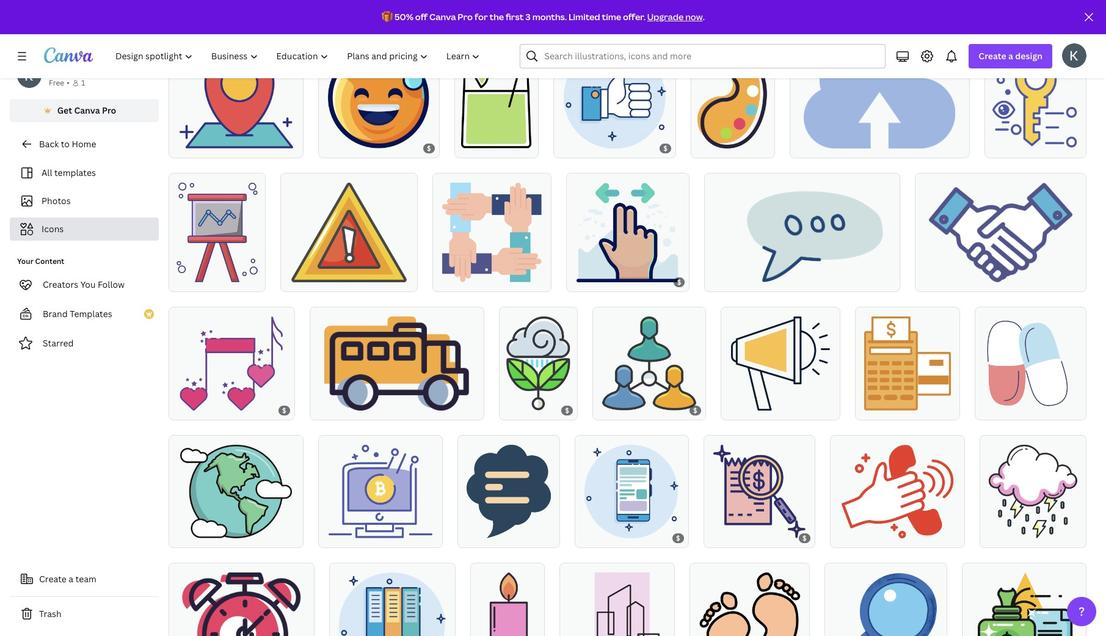 Task type: locate. For each thing, give the bounding box(es) containing it.
1 horizontal spatial canva
[[430, 11, 456, 23]]

months.
[[533, 11, 567, 23]]

templates
[[70, 308, 112, 320]]

get canva pro
[[57, 105, 116, 116]]

1 vertical spatial a
[[69, 573, 73, 585]]

team holding hands fill style icon image
[[930, 183, 1073, 282]]

content
[[35, 256, 64, 267]]

office books detailed   style icons image
[[339, 573, 446, 636]]

create for create a team
[[39, 573, 67, 585]]

$ for the embarressed laugh image
[[427, 144, 431, 153]]

upgrade
[[648, 11, 684, 23]]

creators you follow link
[[10, 273, 159, 297]]

a left design
[[1009, 50, 1014, 62]]

3
[[526, 11, 531, 23]]

creators
[[43, 279, 78, 290]]

cryptocurrency image
[[993, 47, 1079, 148], [329, 445, 433, 538]]

notes music with hearts detailed image
[[180, 317, 284, 411]]

None search field
[[520, 44, 887, 68]]

50%
[[395, 11, 414, 23]]

0 vertical spatial canva
[[430, 11, 456, 23]]

1 horizontal spatial pro
[[458, 11, 473, 23]]

a left the team at the left
[[69, 573, 73, 585]]

1 vertical spatial pro
[[102, 105, 116, 116]]

create
[[979, 50, 1007, 62], [39, 573, 67, 585]]

all
[[42, 167, 52, 178]]

establishments icon image
[[569, 573, 667, 636]]

pro up back to home link
[[102, 105, 116, 116]]

Search search field
[[545, 45, 879, 68]]

1 horizontal spatial a
[[1009, 50, 1014, 62]]

1 vertical spatial create
[[39, 573, 67, 585]]

now
[[686, 11, 703, 23]]

create a team button
[[10, 567, 159, 592]]

0 horizontal spatial canva
[[74, 105, 100, 116]]

create a design
[[979, 50, 1043, 62]]

offer.
[[623, 11, 646, 23]]

smartphone technology detailed   style icon image
[[585, 445, 679, 538]]

0 horizontal spatial a
[[69, 573, 73, 585]]

target arrow flat    style icon image
[[711, 0, 816, 12]]

personal
[[49, 64, 85, 76]]

canva
[[430, 11, 456, 23], [74, 105, 100, 116]]

1 horizontal spatial create
[[979, 50, 1007, 62]]

$ for people image
[[418, 8, 422, 17]]

spa theme icon image
[[476, 573, 539, 636]]

$ for notes music with hearts detailed image
[[282, 406, 287, 415]]

create for create a design
[[979, 50, 1007, 62]]

canva right off
[[430, 11, 456, 23]]

$ for relationship intelligence managment image
[[694, 406, 698, 415]]

canva right get
[[74, 105, 100, 116]]

create inside 'dropdown button'
[[979, 50, 1007, 62]]

$ for smartphone technology detailed   style icon
[[677, 533, 681, 543]]

1 vertical spatial canva
[[74, 105, 100, 116]]

0 vertical spatial a
[[1009, 50, 1014, 62]]

all templates
[[42, 167, 96, 178]]

templates
[[54, 167, 96, 178]]

a
[[1009, 50, 1014, 62], [69, 573, 73, 585]]

create left design
[[979, 50, 1007, 62]]

relationship intelligence managment image
[[603, 317, 697, 411]]

0 vertical spatial create
[[979, 50, 1007, 62]]

pro
[[458, 11, 473, 23], [102, 105, 116, 116]]

pro left for
[[458, 11, 473, 23]]

footprint image
[[700, 573, 801, 636]]

plant grow image
[[506, 317, 571, 411]]

create left the team at the left
[[39, 573, 67, 585]]

$ for gesture left right image
[[678, 278, 682, 287]]

$
[[418, 8, 422, 17], [674, 8, 678, 17], [427, 144, 431, 153], [664, 144, 668, 153], [678, 278, 682, 287], [282, 406, 287, 415], [566, 406, 570, 415], [694, 406, 698, 415], [677, 533, 681, 543], [803, 533, 807, 543]]

embarressed laugh image
[[328, 47, 430, 148]]

0 horizontal spatial create
[[39, 573, 67, 585]]

home
[[72, 138, 96, 150]]

back
[[39, 138, 59, 150]]

0 horizontal spatial pro
[[102, 105, 116, 116]]

create inside button
[[39, 573, 67, 585]]

a inside button
[[69, 573, 73, 585]]

safe box money filled icon image
[[575, 0, 677, 12]]

0 vertical spatial cryptocurrency image
[[993, 47, 1079, 148]]

gesture left right image
[[577, 183, 680, 282]]

back to home
[[39, 138, 96, 150]]

financial image
[[972, 573, 1078, 636]]

1 vertical spatial cryptocurrency image
[[329, 445, 433, 538]]

a inside 'dropdown button'
[[1009, 50, 1014, 62]]

talk bubble message communication icon free form image
[[721, 183, 885, 282]]

a for design
[[1009, 50, 1014, 62]]

1
[[81, 78, 85, 88]]

clock icon image
[[180, 573, 303, 636]]

people image
[[310, 0, 420, 12]]

follow
[[98, 279, 125, 290]]

free
[[49, 78, 64, 88]]

to
[[61, 138, 70, 150]]

time
[[602, 11, 622, 23]]

talking speech bubble flat style icon image
[[467, 445, 551, 538]]

creators you follow
[[43, 279, 125, 290]]

0 horizontal spatial cryptocurrency image
[[329, 445, 433, 538]]



Task type: vqa. For each thing, say whether or not it's contained in the screenshot.
second Key from left
no



Task type: describe. For each thing, give the bounding box(es) containing it.
pro inside 'button'
[[102, 105, 116, 116]]

icons
[[42, 223, 64, 235]]

design
[[1016, 50, 1043, 62]]

brand templates link
[[10, 302, 159, 326]]

get
[[57, 105, 72, 116]]

🎁
[[382, 11, 393, 23]]

1 horizontal spatial cryptocurrency image
[[993, 47, 1079, 148]]

starred link
[[10, 331, 159, 356]]

create a design button
[[970, 44, 1053, 68]]

health capsules free form style icon image
[[985, 317, 1078, 411]]

team holding hands flat style icon image
[[443, 183, 542, 282]]

earth icon image
[[180, 445, 292, 538]]

$ for safe box money filled icon
[[674, 8, 678, 17]]

$ for magnifying glass with dollar symbol filled style icon at bottom right
[[803, 533, 807, 543]]

•
[[67, 78, 70, 88]]

0 vertical spatial pro
[[458, 11, 473, 23]]

your content
[[17, 256, 64, 267]]

upgrade now button
[[648, 11, 703, 23]]

the
[[490, 11, 504, 23]]

get canva pro button
[[10, 99, 159, 122]]

team
[[76, 573, 97, 585]]

school bus icon image
[[325, 317, 470, 411]]

your
[[17, 256, 33, 267]]

a for team
[[69, 573, 73, 585]]

free •
[[49, 78, 70, 88]]

magnifying glass computer texture tonal   style icon image
[[835, 573, 938, 636]]

back to home link
[[10, 132, 159, 156]]

megaphone icon image
[[731, 317, 831, 411]]

magnifying glass with dollar symbol filled style icon image
[[714, 445, 806, 538]]

kendall parks image
[[1063, 43, 1087, 68]]

drink icon image
[[462, 47, 533, 148]]

all templates link
[[17, 161, 152, 185]]

money line and fill style image
[[865, 317, 952, 411]]

school chalkboard detail style icon image
[[177, 183, 258, 282]]

trash
[[39, 608, 62, 620]]

you
[[81, 279, 96, 290]]

location icon image
[[180, 47, 293, 148]]

for
[[475, 11, 488, 23]]

brand
[[43, 308, 68, 320]]

canva inside 'button'
[[74, 105, 100, 116]]

warning alert sign industrial safety fill image
[[292, 183, 407, 282]]

$ for plant grow image
[[566, 406, 570, 415]]

hand like detailed style icon image
[[564, 47, 667, 148]]

cloud computing school education learning flat style image
[[805, 47, 956, 148]]

isolated vintage phone icon line design image
[[842, 445, 954, 538]]

photos link
[[17, 189, 152, 213]]

photos
[[42, 195, 71, 207]]

office image
[[454, 0, 542, 12]]

brand templates
[[43, 308, 112, 320]]

palette icon image
[[698, 47, 769, 148]]

stormy cloud icon image
[[990, 445, 1078, 538]]

limited
[[569, 11, 601, 23]]

starred
[[43, 337, 74, 349]]

$ for hand like detailed style icon
[[664, 144, 668, 153]]

off
[[416, 11, 428, 23]]

.
[[703, 11, 705, 23]]

first
[[506, 11, 524, 23]]

🎁 50% off canva pro for the first 3 months. limited time offer. upgrade now .
[[382, 11, 705, 23]]

top level navigation element
[[108, 44, 491, 68]]

create a team
[[39, 573, 97, 585]]

trash link
[[10, 602, 159, 627]]



